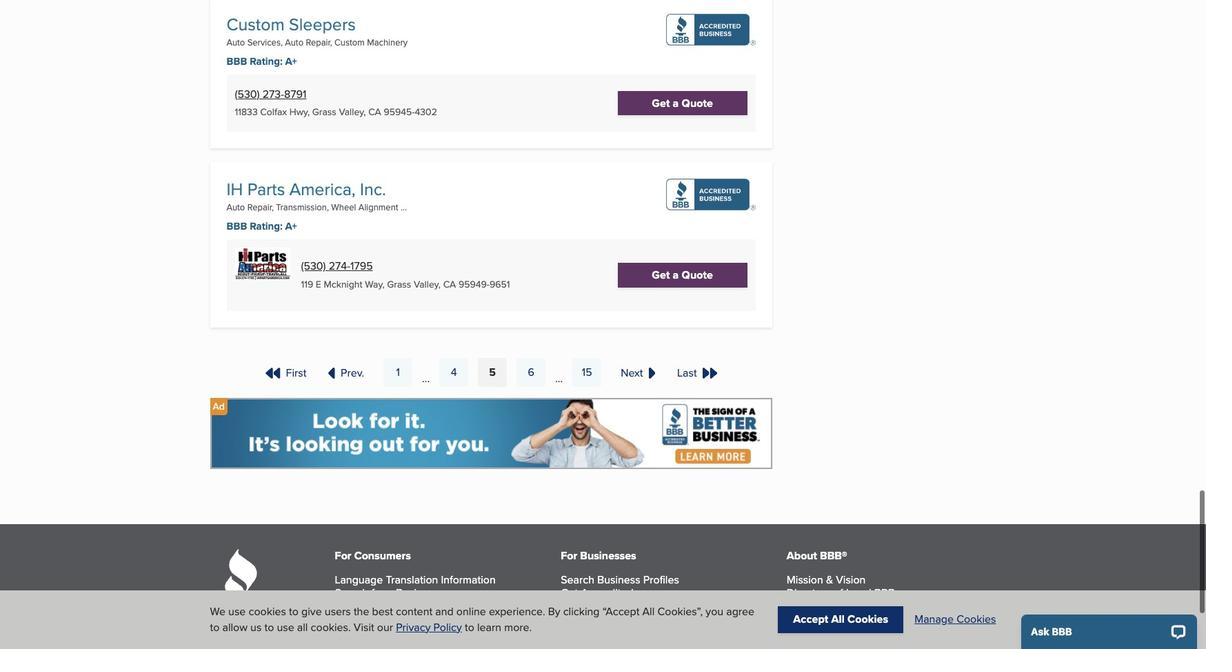 Task type: describe. For each thing, give the bounding box(es) containing it.
cookies",
[[658, 604, 703, 620]]

manage cookies
[[915, 612, 997, 627]]

search inside language translation information search for a business get a quote start a review file a complaint
[[335, 585, 369, 601]]

9651
[[490, 277, 510, 291]]

alignment
[[359, 201, 399, 213]]

file
[[335, 625, 352, 641]]

, inside "(530) 273-8791 11833 colfax hwy , grass valley, ca 95945-4302"
[[308, 105, 310, 119]]

ca inside "(530) 273-8791 11833 colfax hwy , grass valley, ca 95945-4302"
[[369, 105, 381, 119]]

6 link
[[517, 358, 545, 387]]

accept
[[794, 612, 829, 627]]

manage
[[915, 612, 954, 627]]

eu
[[585, 598, 599, 614]]

agree
[[727, 604, 755, 620]]

(530) for (530) 274-1795
[[301, 258, 326, 274]]

... inside ih parts america, inc. auto repair, transmission, wheel alignment ... bbb rating: a+
[[401, 201, 407, 213]]

privacy inside 'search business profiles get accredited bbb eu privacy shield get your business listed'
[[602, 598, 636, 614]]

custom sleepers link
[[227, 11, 356, 36]]

business inside mission & vision directory of local bbbs international association of better business bureaus bbb institute for marketplace trust
[[953, 598, 996, 614]]

start a review link
[[335, 611, 403, 627]]

"accept
[[603, 604, 640, 620]]

vision
[[836, 572, 866, 588]]

5 link
[[478, 358, 507, 387]]

for inside mission & vision directory of local bbbs international association of better business bureaus bbb institute for marketplace trust
[[852, 625, 865, 641]]

mission & vision directory of local bbbs international association of better business bureaus bbb institute for marketplace trust
[[787, 572, 996, 641]]

next link
[[618, 365, 658, 380]]

last link
[[674, 365, 720, 380]]

marketplace
[[868, 625, 927, 641]]

complaint
[[364, 625, 413, 641]]

valley, inside "(530) 273-8791 11833 colfax hwy , grass valley, ca 95945-4302"
[[339, 105, 366, 119]]

for businesses
[[561, 547, 637, 563]]

search business profiles link
[[561, 572, 679, 588]]

bbbs
[[875, 585, 901, 601]]

95945-
[[384, 105, 415, 119]]

bbb inside ih parts america, inc. auto repair, transmission, wheel alignment ... bbb rating: a+
[[227, 219, 247, 234]]

start
[[335, 611, 357, 627]]

profiles
[[644, 572, 679, 588]]

give
[[302, 604, 322, 620]]

mcknight
[[324, 277, 363, 291]]

repair, for parts
[[247, 201, 274, 213]]

way
[[365, 277, 383, 291]]

auto for america,
[[227, 201, 245, 213]]

11833
[[235, 105, 258, 119]]

e
[[316, 277, 321, 291]]

sleepers
[[289, 11, 356, 36]]

get inside language translation information search for a business get a quote start a review file a complaint
[[335, 598, 352, 614]]

1 horizontal spatial of
[[909, 598, 918, 614]]

1 vertical spatial privacy
[[396, 619, 431, 635]]

first
[[286, 365, 306, 380]]

8791
[[284, 86, 307, 102]]

4302
[[415, 105, 437, 119]]

allow
[[222, 619, 248, 635]]

accept all cookies button
[[778, 607, 904, 633]]

1
[[396, 365, 400, 380]]

for consumers link
[[335, 547, 411, 563]]

15
[[582, 365, 592, 380]]

get a quote link for custom sleepers
[[618, 91, 748, 115]]

0 horizontal spatial use
[[228, 604, 246, 620]]

quote for ih parts america, inc.
[[682, 267, 713, 283]]

rating: inside custom sleepers auto services, auto repair, custom machinery bbb rating: a+
[[250, 54, 283, 69]]

listed
[[652, 611, 681, 627]]

get accredited link
[[561, 585, 634, 601]]

first link
[[263, 365, 309, 380]]

to left learn on the left of page
[[465, 619, 475, 635]]

to left allow
[[210, 619, 220, 635]]

consumers
[[354, 547, 411, 563]]

inc.
[[360, 176, 386, 201]]

prev. link
[[326, 365, 367, 380]]

next
[[621, 365, 643, 380]]

accredited
[[581, 585, 634, 601]]

a+ inside ih parts america, inc. auto repair, transmission, wheel alignment ... bbb rating: a+
[[285, 219, 297, 234]]

119
[[301, 277, 313, 291]]

accredited business image for ih parts america, inc.
[[666, 179, 756, 210]]

mission
[[787, 572, 824, 588]]

policy
[[434, 619, 462, 635]]

review
[[369, 611, 403, 627]]

grass inside "(530) 273-8791 11833 colfax hwy , grass valley, ca 95945-4302"
[[312, 105, 337, 119]]

search for a business link
[[335, 585, 439, 601]]

cookies.
[[311, 619, 351, 635]]

by
[[548, 604, 561, 620]]

cookies
[[249, 604, 286, 620]]

5
[[489, 365, 496, 380]]

accredited business image for custom sleepers
[[666, 14, 756, 45]]

about bbb® link
[[787, 547, 848, 563]]

1 horizontal spatial custom
[[335, 36, 365, 48]]

(530) for (530) 273-8791
[[235, 86, 260, 102]]

privacy policy link
[[396, 619, 462, 635]]

association
[[850, 598, 906, 614]]

businesses
[[580, 547, 637, 563]]

your
[[581, 611, 603, 627]]

bbb®
[[820, 547, 848, 563]]

international
[[787, 598, 847, 614]]

cookies inside button
[[957, 612, 997, 627]]

1 horizontal spatial use
[[277, 619, 294, 635]]

information
[[441, 572, 496, 588]]

15 link
[[572, 358, 601, 387]]

2 vertical spatial get a quote link
[[335, 598, 394, 614]]

274-
[[329, 258, 351, 274]]

grass inside (530) 274-1795 119 e mcknight way , grass valley, ca 95949-9651
[[387, 277, 411, 291]]

repair, for sleepers
[[306, 36, 332, 48]]

(530) 274-1795 link
[[301, 258, 373, 274]]



Task type: locate. For each thing, give the bounding box(es) containing it.
custom sleepers auto services, auto repair, custom machinery bbb rating: a+
[[227, 11, 408, 69]]

content
[[396, 604, 433, 620]]

0 vertical spatial rating:
[[250, 54, 283, 69]]

repair, right services, at top
[[306, 36, 332, 48]]

0 horizontal spatial ,
[[308, 105, 310, 119]]

1 horizontal spatial repair,
[[306, 36, 332, 48]]

you
[[706, 604, 724, 620]]

a+ inside custom sleepers auto services, auto repair, custom machinery bbb rating: a+
[[285, 54, 297, 69]]

clicking
[[563, 604, 600, 620]]

a+ down transmission,
[[285, 219, 297, 234]]

america,
[[290, 176, 356, 201]]

all inside accept all cookies button
[[832, 612, 845, 627]]

0 vertical spatial repair,
[[306, 36, 332, 48]]

1 get a quote from the top
[[652, 95, 713, 111]]

learn
[[477, 619, 502, 635]]

ca
[[369, 105, 381, 119], [443, 277, 456, 291]]

1 vertical spatial ca
[[443, 277, 456, 291]]

valley, left the 95945-
[[339, 105, 366, 119]]

ca inside (530) 274-1795 119 e mcknight way , grass valley, ca 95949-9651
[[443, 277, 456, 291]]

for up the language
[[335, 547, 352, 563]]

1 horizontal spatial for
[[852, 625, 865, 641]]

all
[[297, 619, 308, 635]]

privacy policy to learn more.
[[396, 619, 532, 635]]

quote inside language translation information search for a business get a quote start a review file a complaint
[[364, 598, 394, 614]]

0 horizontal spatial custom
[[227, 11, 285, 36]]

0 horizontal spatial search
[[335, 585, 369, 601]]

bbb inside 'search business profiles get accredited bbb eu privacy shield get your business listed'
[[561, 598, 582, 614]]

and
[[436, 604, 454, 620]]

1 vertical spatial get a quote link
[[618, 263, 748, 287]]

repair,
[[306, 36, 332, 48], [247, 201, 274, 213]]

quote
[[682, 95, 713, 111], [682, 267, 713, 283], [364, 598, 394, 614]]

0 vertical spatial quote
[[682, 95, 713, 111]]

cookies inside button
[[848, 612, 889, 627]]

1 horizontal spatial privacy
[[602, 598, 636, 614]]

0 horizontal spatial ...
[[401, 201, 407, 213]]

1 horizontal spatial grass
[[387, 277, 411, 291]]

(530) up e at the left of the page
[[301, 258, 326, 274]]

hwy
[[290, 105, 308, 119]]

... right 1 "link"
[[422, 370, 430, 386]]

2 accredited business image from the top
[[666, 179, 756, 210]]

business
[[598, 572, 641, 588], [396, 585, 439, 601], [953, 598, 996, 614], [606, 611, 649, 627]]

for consumers
[[335, 547, 411, 563]]

rating: inside ih parts america, inc. auto repair, transmission, wheel alignment ... bbb rating: a+
[[250, 219, 283, 234]]

1 horizontal spatial for
[[561, 547, 578, 563]]

0 vertical spatial grass
[[312, 105, 337, 119]]

auto left services, at top
[[227, 36, 245, 48]]

0 horizontal spatial for
[[335, 547, 352, 563]]

1795
[[351, 258, 373, 274]]

services,
[[247, 36, 283, 48]]

bbb up (530) 273-8791 link
[[227, 54, 247, 69]]

1 vertical spatial for
[[852, 625, 865, 641]]

our
[[377, 619, 393, 635]]

mission & vision link
[[787, 572, 866, 588]]

all right '"accept'
[[643, 604, 655, 620]]

bbb right by
[[561, 598, 582, 614]]

us
[[251, 619, 262, 635]]

95949-
[[459, 277, 490, 291]]

2 vertical spatial quote
[[364, 598, 394, 614]]

privacy
[[602, 598, 636, 614], [396, 619, 431, 635]]

1 for from the left
[[335, 547, 352, 563]]

... right 6 link
[[555, 370, 563, 386]]

1 horizontal spatial (530)
[[301, 258, 326, 274]]

repair, right ih
[[247, 201, 274, 213]]

all inside we use cookies to give users the best content and online experience. by clicking "accept all cookies", you agree to allow us to use all cookies. visit our
[[643, 604, 655, 620]]

0 vertical spatial ca
[[369, 105, 381, 119]]

1 vertical spatial accredited business image
[[666, 179, 756, 210]]

auto for auto
[[285, 36, 304, 48]]

a+ up 8791
[[285, 54, 297, 69]]

(530) 273-8791 link
[[235, 86, 307, 102]]

bbb down ih
[[227, 219, 247, 234]]

to left "give"
[[289, 604, 299, 620]]

use
[[228, 604, 246, 620], [277, 619, 294, 635]]

translation
[[386, 572, 438, 588]]

get a quote for custom sleepers
[[652, 95, 713, 111]]

, right the mcknight on the top
[[383, 277, 385, 291]]

all
[[643, 604, 655, 620], [832, 612, 845, 627]]

1 accredited business image from the top
[[666, 14, 756, 45]]

more.
[[504, 619, 532, 635]]

auto inside ih parts america, inc. auto repair, transmission, wheel alignment ... bbb rating: a+
[[227, 201, 245, 213]]

for businesses link
[[561, 547, 637, 563]]

ih parts america, inc. link
[[227, 176, 386, 201]]

bbb image
[[210, 549, 269, 648]]

grass right way
[[387, 277, 411, 291]]

for right the institute
[[852, 625, 865, 641]]

colfax
[[260, 105, 287, 119]]

language translation information link
[[335, 572, 496, 588]]

cookies
[[848, 612, 889, 627], [957, 612, 997, 627]]

international association of better business bureaus link
[[787, 598, 996, 627]]

1 vertical spatial grass
[[387, 277, 411, 291]]

for inside language translation information search for a business get a quote start a review file a complaint
[[371, 585, 385, 601]]

0 vertical spatial accredited business image
[[666, 14, 756, 45]]

bbb eu privacy shield link
[[561, 598, 669, 614]]

about
[[787, 547, 818, 563]]

manage cookies button
[[915, 612, 997, 628]]

auto right services, at top
[[285, 36, 304, 48]]

1 cookies from the left
[[848, 612, 889, 627]]

(530) inside "(530) 273-8791 11833 colfax hwy , grass valley, ca 95945-4302"
[[235, 86, 260, 102]]

0 horizontal spatial (530)
[[235, 86, 260, 102]]

2 horizontal spatial ...
[[555, 370, 563, 386]]

1 vertical spatial get a quote
[[652, 267, 713, 283]]

(530)
[[235, 86, 260, 102], [301, 258, 326, 274]]

2 a+ from the top
[[285, 219, 297, 234]]

0 vertical spatial get a quote
[[652, 95, 713, 111]]

ih
[[227, 176, 243, 201]]

search inside 'search business profiles get accredited bbb eu privacy shield get your business listed'
[[561, 572, 595, 588]]

of right the &
[[834, 585, 844, 601]]

we use cookies to give users the best content and online experience. by clicking "accept all cookies", you agree to allow us to use all cookies. visit our
[[210, 604, 755, 635]]

repair, inside custom sleepers auto services, auto repair, custom machinery bbb rating: a+
[[306, 36, 332, 48]]

rating: down services, at top
[[250, 54, 283, 69]]

0 vertical spatial (530)
[[235, 86, 260, 102]]

custom
[[227, 11, 285, 36], [335, 36, 365, 48]]

1 vertical spatial rating:
[[250, 219, 283, 234]]

0 horizontal spatial ca
[[369, 105, 381, 119]]

1 vertical spatial ,
[[383, 277, 385, 291]]

auto left parts on the left top of page
[[227, 201, 245, 213]]

directory
[[787, 585, 831, 601]]

273-
[[263, 86, 284, 102]]

file a complaint link
[[335, 625, 413, 641]]

business inside language translation information search for a business get a quote start a review file a complaint
[[396, 585, 439, 601]]

0 vertical spatial a+
[[285, 54, 297, 69]]

rating:
[[250, 54, 283, 69], [250, 219, 283, 234]]

4 link
[[439, 358, 468, 387]]

for up "best"
[[371, 585, 385, 601]]

shield
[[639, 598, 669, 614]]

ca left '95949-'
[[443, 277, 456, 291]]

institute
[[811, 625, 849, 641]]

(530) inside (530) 274-1795 119 e mcknight way , grass valley, ca 95949-9651
[[301, 258, 326, 274]]

best
[[372, 604, 393, 620]]

for for for businesses
[[561, 547, 578, 563]]

1 rating: from the top
[[250, 54, 283, 69]]

the
[[354, 604, 369, 620]]

&
[[826, 572, 834, 588]]

ca left the 95945-
[[369, 105, 381, 119]]

1 vertical spatial repair,
[[247, 201, 274, 213]]

use left all
[[277, 619, 294, 635]]

directory of local bbbs link
[[787, 585, 901, 601]]

bbb inside custom sleepers auto services, auto repair, custom machinery bbb rating: a+
[[227, 54, 247, 69]]

rating: down parts on the left top of page
[[250, 219, 283, 234]]

(530) 273-8791 11833 colfax hwy , grass valley, ca 95945-4302
[[235, 86, 437, 119]]

1 horizontal spatial ...
[[422, 370, 430, 386]]

custom left machinery
[[335, 36, 365, 48]]

... right alignment
[[401, 201, 407, 213]]

all down directory of local bbbs "link"
[[832, 612, 845, 627]]

valley, inside (530) 274-1795 119 e mcknight way , grass valley, ca 95949-9651
[[414, 277, 441, 291]]

1 horizontal spatial ca
[[443, 277, 456, 291]]

grass
[[312, 105, 337, 119], [387, 277, 411, 291]]

0 horizontal spatial for
[[371, 585, 385, 601]]

1 horizontal spatial search
[[561, 572, 595, 588]]

look for it. it's looking out for you. the sign of a better business. click to learn more. image
[[210, 398, 773, 469]]

bureaus
[[787, 611, 827, 627]]

0 vertical spatial for
[[371, 585, 385, 601]]

for for for consumers
[[335, 547, 352, 563]]

transmission,
[[276, 201, 329, 213]]

custom left sleepers at top
[[227, 11, 285, 36]]

1 horizontal spatial valley,
[[414, 277, 441, 291]]

0 horizontal spatial grass
[[312, 105, 337, 119]]

1 horizontal spatial ,
[[383, 277, 385, 291]]

2 cookies from the left
[[957, 612, 997, 627]]

bbb
[[227, 54, 247, 69], [227, 219, 247, 234], [561, 598, 582, 614], [787, 625, 808, 641]]

1 vertical spatial (530)
[[301, 258, 326, 274]]

1 horizontal spatial cookies
[[957, 612, 997, 627]]

0 vertical spatial get a quote link
[[618, 91, 748, 115]]

0 horizontal spatial privacy
[[396, 619, 431, 635]]

pagination element
[[210, 358, 773, 387]]

1 link
[[383, 358, 412, 387]]

for left businesses
[[561, 547, 578, 563]]

parts
[[247, 176, 285, 201]]

bbb inside mission & vision directory of local bbbs international association of better business bureaus bbb institute for marketplace trust
[[787, 625, 808, 641]]

, inside (530) 274-1795 119 e mcknight way , grass valley, ca 95949-9651
[[383, 277, 385, 291]]

0 horizontal spatial valley,
[[339, 105, 366, 119]]

search
[[561, 572, 595, 588], [335, 585, 369, 601]]

repair, inside ih parts america, inc. auto repair, transmission, wheel alignment ... bbb rating: a+
[[247, 201, 274, 213]]

use right we
[[228, 604, 246, 620]]

accept all cookies
[[794, 612, 889, 627]]

0 horizontal spatial repair,
[[247, 201, 274, 213]]

0 horizontal spatial all
[[643, 604, 655, 620]]

of left the better
[[909, 598, 918, 614]]

get a quote link for ih parts america, inc.
[[618, 263, 748, 287]]

6
[[528, 365, 534, 380]]

get a quote for ih parts america, inc.
[[652, 267, 713, 283]]

quote for custom sleepers
[[682, 95, 713, 111]]

2 get a quote from the top
[[652, 267, 713, 283]]

1 vertical spatial a+
[[285, 219, 297, 234]]

1 a+ from the top
[[285, 54, 297, 69]]

bbb left the institute
[[787, 625, 808, 641]]

2 rating: from the top
[[250, 219, 283, 234]]

for
[[371, 585, 385, 601], [852, 625, 865, 641]]

0 horizontal spatial cookies
[[848, 612, 889, 627]]

2 for from the left
[[561, 547, 578, 563]]

0 vertical spatial valley,
[[339, 105, 366, 119]]

ih parts america, inc. auto repair, transmission, wheel alignment ... bbb rating: a+
[[227, 176, 407, 234]]

language
[[335, 572, 383, 588]]

(530) up 11833
[[235, 86, 260, 102]]

1 vertical spatial valley,
[[414, 277, 441, 291]]

1 horizontal spatial all
[[832, 612, 845, 627]]

experience.
[[489, 604, 545, 620]]

search up the
[[335, 585, 369, 601]]

accredited business image
[[666, 14, 756, 45], [666, 179, 756, 210]]

...
[[401, 201, 407, 213], [422, 370, 430, 386], [555, 370, 563, 386]]

trust
[[930, 625, 954, 641]]

we
[[210, 604, 226, 620]]

0 vertical spatial privacy
[[602, 598, 636, 614]]

search up eu
[[561, 572, 595, 588]]

0 vertical spatial ,
[[308, 105, 310, 119]]

,
[[308, 105, 310, 119], [383, 277, 385, 291]]

prev.
[[340, 365, 364, 380]]

0 horizontal spatial of
[[834, 585, 844, 601]]

valley, left '95949-'
[[414, 277, 441, 291]]

to right us
[[265, 619, 274, 635]]

grass right hwy
[[312, 105, 337, 119]]

last
[[677, 365, 697, 380]]

, right colfax
[[308, 105, 310, 119]]

machinery
[[367, 36, 408, 48]]

1 vertical spatial quote
[[682, 267, 713, 283]]

local
[[846, 585, 872, 601]]



Task type: vqa. For each thing, say whether or not it's contained in the screenshot.
Get a Quote link corresponding to IH Parts America, Inc.
yes



